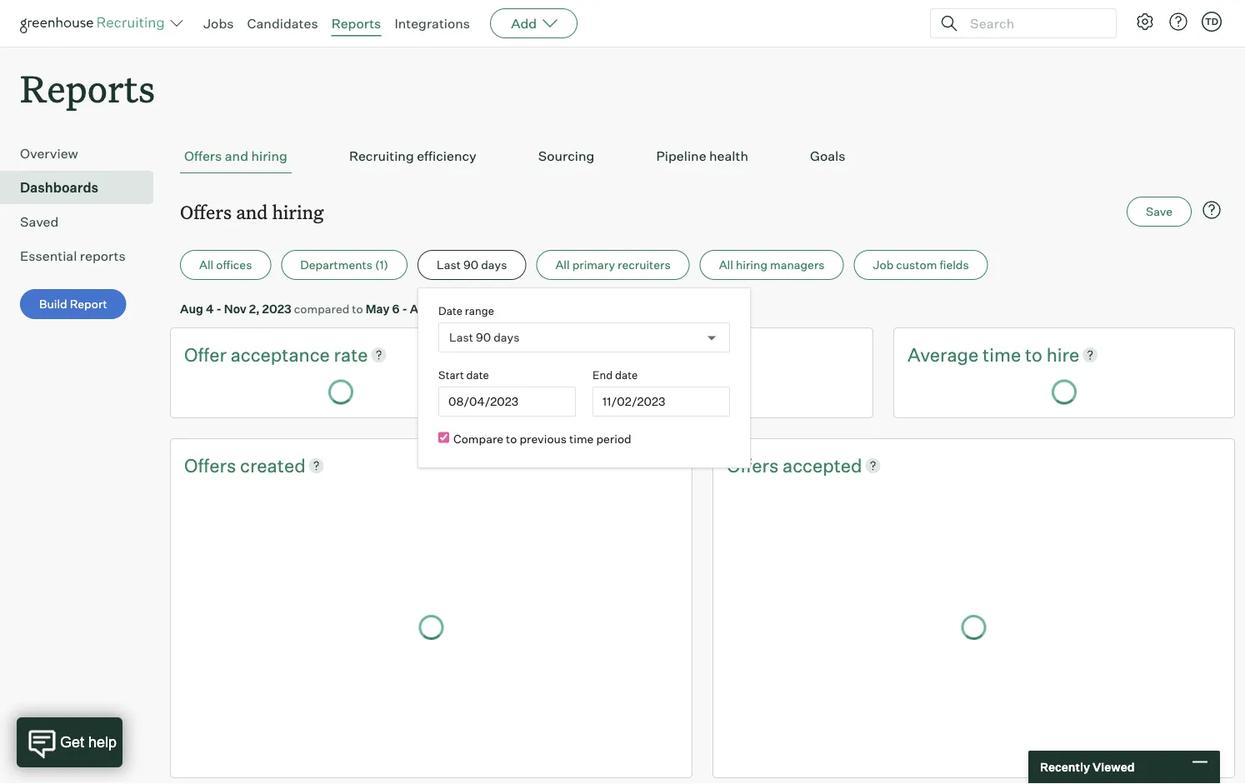Task type: locate. For each thing, give the bounding box(es) containing it.
1 vertical spatial hiring
[[272, 199, 324, 224]]

1 vertical spatial offers and hiring
[[180, 199, 324, 224]]

1 horizontal spatial offers link
[[727, 453, 783, 478]]

time link up "end date" at top
[[621, 342, 663, 368]]

compare to previous time period
[[453, 431, 631, 446]]

0 horizontal spatial average time to
[[546, 343, 685, 366]]

days
[[481, 258, 507, 272], [494, 330, 520, 345]]

created link
[[240, 453, 306, 478]]

—
[[549, 380, 569, 405]]

- right 6
[[402, 301, 407, 316]]

td
[[1205, 16, 1219, 27]]

2 2023 from the left
[[449, 301, 478, 316]]

2 offers link from the left
[[727, 453, 783, 478]]

time for hire
[[983, 343, 1021, 366]]

1 horizontal spatial average time to
[[908, 343, 1046, 366]]

0 horizontal spatial average link
[[546, 342, 621, 368]]

all offices button
[[180, 250, 271, 280]]

all inside button
[[555, 258, 570, 272]]

last up 3,
[[437, 258, 461, 272]]

tab list
[[180, 139, 1225, 174]]

1 vertical spatial 90
[[476, 330, 491, 345]]

sourcing button
[[534, 139, 599, 174]]

0 vertical spatial hiring
[[251, 148, 287, 164]]

1 average link from the left
[[546, 342, 621, 368]]

reports
[[80, 248, 126, 264]]

to link for hire
[[1025, 342, 1046, 368]]

1 average from the left
[[546, 343, 617, 366]]

previous
[[520, 431, 567, 446]]

overview
[[20, 145, 78, 162]]

2 horizontal spatial time
[[983, 343, 1021, 366]]

0 horizontal spatial 2023
[[262, 301, 291, 316]]

1 to link from the left
[[663, 342, 685, 368]]

2 - from the left
[[402, 301, 407, 316]]

reports link
[[331, 15, 381, 32]]

all offices
[[199, 258, 252, 272]]

integrations
[[395, 15, 470, 32]]

1 average time to from the left
[[546, 343, 685, 366]]

time left period
[[569, 431, 594, 446]]

date for end date
[[615, 368, 638, 381]]

90 up date range
[[463, 258, 479, 272]]

0 horizontal spatial all
[[199, 258, 214, 272]]

accepted
[[783, 454, 862, 477]]

offers and hiring button
[[180, 139, 292, 174]]

2023
[[262, 301, 291, 316], [449, 301, 478, 316]]

2 date from the left
[[615, 368, 638, 381]]

days up range
[[481, 258, 507, 272]]

to link for fill
[[663, 342, 685, 368]]

average time to for fill
[[546, 343, 685, 366]]

2 time link from the left
[[983, 342, 1025, 368]]

1 time link from the left
[[621, 342, 663, 368]]

0 horizontal spatial aug
[[180, 301, 203, 316]]

0 horizontal spatial average
[[546, 343, 617, 366]]

time up "end date" at top
[[621, 343, 659, 366]]

0 horizontal spatial to link
[[663, 342, 685, 368]]

time link for hire
[[983, 342, 1025, 368]]

1 horizontal spatial all
[[555, 258, 570, 272]]

acceptance
[[231, 343, 330, 366]]

1 vertical spatial last 90 days
[[449, 330, 520, 345]]

period
[[596, 431, 631, 446]]

2 horizontal spatial all
[[719, 258, 733, 272]]

to left hire
[[1025, 343, 1042, 366]]

reports right candidates
[[331, 15, 381, 32]]

reports down greenhouse recruiting image
[[20, 63, 155, 113]]

2 all from the left
[[555, 258, 570, 272]]

0 vertical spatial offers and hiring
[[184, 148, 287, 164]]

aug left 3,
[[410, 301, 433, 316]]

0 vertical spatial 90
[[463, 258, 479, 272]]

to link
[[663, 342, 685, 368], [1025, 342, 1046, 368]]

90 down range
[[476, 330, 491, 345]]

end
[[593, 368, 613, 381]]

1 horizontal spatial reports
[[331, 15, 381, 32]]

all for all primary recruiters
[[555, 258, 570, 272]]

1 - from the left
[[216, 301, 221, 316]]

offers and hiring
[[184, 148, 287, 164], [180, 199, 324, 224]]

days down range
[[494, 330, 520, 345]]

0 horizontal spatial -
[[216, 301, 221, 316]]

average time to
[[546, 343, 685, 366], [908, 343, 1046, 366]]

last 90 days
[[437, 258, 507, 272], [449, 330, 520, 345]]

dashboards
[[20, 179, 98, 196]]

recently
[[1040, 760, 1090, 775]]

2 average time to from the left
[[908, 343, 1046, 366]]

0 vertical spatial days
[[481, 258, 507, 272]]

last 90 days up date range
[[437, 258, 507, 272]]

1 horizontal spatial time link
[[983, 342, 1025, 368]]

1 horizontal spatial aug
[[410, 301, 433, 316]]

1 horizontal spatial average
[[908, 343, 979, 366]]

11/02/2023
[[603, 394, 665, 409]]

0 horizontal spatial reports
[[20, 63, 155, 113]]

faq image
[[1202, 200, 1222, 220]]

1 offers link from the left
[[184, 453, 240, 478]]

rate link
[[334, 342, 368, 368]]

2 average link from the left
[[908, 342, 983, 368]]

1 horizontal spatial 2023
[[449, 301, 478, 316]]

time link for fill
[[621, 342, 663, 368]]

time
[[621, 343, 659, 366], [983, 343, 1021, 366], [569, 431, 594, 446]]

1 all from the left
[[199, 258, 214, 272]]

1 vertical spatial last
[[449, 330, 473, 345]]

0 vertical spatial and
[[225, 148, 248, 164]]

1 horizontal spatial average link
[[908, 342, 983, 368]]

hiring inside tab list
[[251, 148, 287, 164]]

1 vertical spatial reports
[[20, 63, 155, 113]]

Search text field
[[966, 11, 1101, 35]]

to left may
[[352, 301, 363, 316]]

1 date from the left
[[466, 368, 489, 381]]

all left 'primary'
[[555, 258, 570, 272]]

all left managers
[[719, 258, 733, 272]]

offer link
[[184, 342, 231, 368]]

0 vertical spatial last
[[437, 258, 461, 272]]

date
[[466, 368, 489, 381], [615, 368, 638, 381]]

time left hire
[[983, 343, 1021, 366]]

2 to link from the left
[[1025, 342, 1046, 368]]

1 horizontal spatial date
[[615, 368, 638, 381]]

average link for fill
[[546, 342, 621, 368]]

and
[[225, 148, 248, 164], [236, 199, 268, 224]]

recruiting efficiency
[[349, 148, 477, 164]]

2023 right the 2,
[[262, 301, 291, 316]]

last 90 days down range
[[449, 330, 520, 345]]

last down date range
[[449, 330, 473, 345]]

3 all from the left
[[719, 258, 733, 272]]

may
[[366, 301, 390, 316]]

date right the end on the top of page
[[615, 368, 638, 381]]

- right 4
[[216, 301, 221, 316]]

days inside button
[[481, 258, 507, 272]]

2 aug from the left
[[410, 301, 433, 316]]

and inside button
[[225, 148, 248, 164]]

offers link
[[184, 453, 240, 478], [727, 453, 783, 478]]

essential reports
[[20, 248, 126, 264]]

offers and hiring inside button
[[184, 148, 287, 164]]

viewed
[[1093, 760, 1135, 775]]

08/04/2023
[[448, 394, 519, 409]]

reports
[[331, 15, 381, 32], [20, 63, 155, 113]]

-
[[216, 301, 221, 316], [402, 301, 407, 316]]

Compare to previous time period checkbox
[[438, 432, 449, 443]]

2023 right 3,
[[449, 301, 478, 316]]

1 horizontal spatial time
[[621, 343, 659, 366]]

rate
[[334, 343, 368, 366]]

range
[[465, 304, 494, 317]]

date right start
[[466, 368, 489, 381]]

all primary recruiters button
[[536, 250, 690, 280]]

all left offices
[[199, 258, 214, 272]]

average
[[546, 343, 617, 366], [908, 343, 979, 366]]

1 vertical spatial days
[[494, 330, 520, 345]]

0 horizontal spatial time link
[[621, 342, 663, 368]]

end date
[[593, 368, 638, 381]]

aug
[[180, 301, 203, 316], [410, 301, 433, 316]]

candidates link
[[247, 15, 318, 32]]

departments
[[300, 258, 373, 272]]

integrations link
[[395, 15, 470, 32]]

1 vertical spatial and
[[236, 199, 268, 224]]

2 average from the left
[[908, 343, 979, 366]]

date for start date
[[466, 368, 489, 381]]

0 horizontal spatial offers link
[[184, 453, 240, 478]]

0 horizontal spatial date
[[466, 368, 489, 381]]

offers
[[184, 148, 222, 164], [180, 199, 232, 224], [184, 454, 240, 477], [727, 454, 783, 477]]

aug left 4
[[180, 301, 203, 316]]

0 vertical spatial last 90 days
[[437, 258, 507, 272]]

health
[[709, 148, 748, 164]]

all
[[199, 258, 214, 272], [555, 258, 570, 272], [719, 258, 733, 272]]

candidates
[[247, 15, 318, 32]]

hiring
[[251, 148, 287, 164], [272, 199, 324, 224], [736, 258, 768, 272]]

compared
[[294, 301, 349, 316]]

1 horizontal spatial to link
[[1025, 342, 1046, 368]]

jobs
[[203, 15, 234, 32]]

average link
[[546, 342, 621, 368], [908, 342, 983, 368]]

to
[[352, 301, 363, 316], [663, 343, 681, 366], [1025, 343, 1042, 366], [506, 431, 517, 446]]

1 horizontal spatial -
[[402, 301, 407, 316]]

last 90 days inside last 90 days button
[[437, 258, 507, 272]]

essential
[[20, 248, 77, 264]]

recently viewed
[[1040, 760, 1135, 775]]

time link left hire link
[[983, 342, 1025, 368]]

departments (1)
[[300, 258, 388, 272]]

offer
[[184, 343, 227, 366]]



Task type: vqa. For each thing, say whether or not it's contained in the screenshot.
campaign,
no



Task type: describe. For each thing, give the bounding box(es) containing it.
report
[[70, 297, 107, 311]]

dashboards link
[[20, 178, 147, 198]]

custom
[[896, 258, 937, 272]]

save button
[[1127, 197, 1192, 227]]

all for all hiring managers
[[719, 258, 733, 272]]

job custom fields button
[[854, 250, 988, 280]]

1 2023 from the left
[[262, 301, 291, 316]]

offer acceptance
[[184, 343, 334, 366]]

goals button
[[806, 139, 850, 174]]

average for fill
[[546, 343, 617, 366]]

offers link for accepted
[[727, 453, 783, 478]]

job custom fields
[[873, 258, 969, 272]]

saved
[[20, 214, 59, 230]]

build report
[[39, 297, 107, 311]]

save
[[1146, 204, 1173, 219]]

2,
[[249, 301, 260, 316]]

td button
[[1202, 12, 1222, 32]]

0 horizontal spatial time
[[569, 431, 594, 446]]

recruiting efficiency button
[[345, 139, 481, 174]]

(1)
[[375, 258, 388, 272]]

overview link
[[20, 144, 147, 164]]

start date
[[438, 368, 489, 381]]

date range
[[438, 304, 494, 317]]

4
[[206, 301, 214, 316]]

recruiters
[[618, 258, 671, 272]]

sourcing
[[538, 148, 595, 164]]

recruiting
[[349, 148, 414, 164]]

pipeline health
[[656, 148, 748, 164]]

acceptance link
[[231, 342, 334, 368]]

job
[[873, 258, 894, 272]]

average link for hire
[[908, 342, 983, 368]]

nov
[[224, 301, 247, 316]]

pipeline health button
[[652, 139, 753, 174]]

90 inside button
[[463, 258, 479, 272]]

1 aug from the left
[[180, 301, 203, 316]]

offices
[[216, 258, 252, 272]]

add
[[511, 15, 537, 32]]

pipeline
[[656, 148, 706, 164]]

to left previous
[[506, 431, 517, 446]]

2 vertical spatial hiring
[[736, 258, 768, 272]]

created
[[240, 454, 306, 477]]

essential reports link
[[20, 246, 147, 266]]

fields
[[940, 258, 969, 272]]

fill
[[685, 343, 705, 366]]

hire
[[1046, 343, 1079, 366]]

3,
[[436, 301, 446, 316]]

offers inside button
[[184, 148, 222, 164]]

greenhouse recruiting image
[[20, 13, 170, 33]]

add button
[[490, 8, 578, 38]]

accepted link
[[783, 453, 862, 478]]

hire link
[[1046, 342, 1079, 368]]

compare
[[453, 431, 503, 446]]

start
[[438, 368, 464, 381]]

td button
[[1198, 8, 1225, 35]]

offers link for created
[[184, 453, 240, 478]]

date
[[438, 304, 463, 317]]

all hiring managers
[[719, 258, 825, 272]]

efficiency
[[417, 148, 477, 164]]

managers
[[770, 258, 825, 272]]

tab list containing offers and hiring
[[180, 139, 1225, 174]]

jobs link
[[203, 15, 234, 32]]

to left fill
[[663, 343, 681, 366]]

saved link
[[20, 212, 147, 232]]

build report button
[[20, 289, 126, 319]]

all for all offices
[[199, 258, 214, 272]]

average for hire
[[908, 343, 979, 366]]

all hiring managers button
[[700, 250, 844, 280]]

all primary recruiters
[[555, 258, 671, 272]]

configure image
[[1135, 12, 1155, 32]]

departments (1) button
[[281, 250, 408, 280]]

0 vertical spatial reports
[[331, 15, 381, 32]]

last 90 days button
[[418, 250, 526, 280]]

aug 4 - nov 2, 2023 compared to may 6 - aug 3, 2023
[[180, 301, 478, 316]]

fill link
[[685, 342, 705, 368]]

6
[[392, 301, 400, 316]]

primary
[[572, 258, 615, 272]]

time for fill
[[621, 343, 659, 366]]

average time to for hire
[[908, 343, 1046, 366]]

last inside button
[[437, 258, 461, 272]]

goals
[[810, 148, 845, 164]]

build
[[39, 297, 67, 311]]



